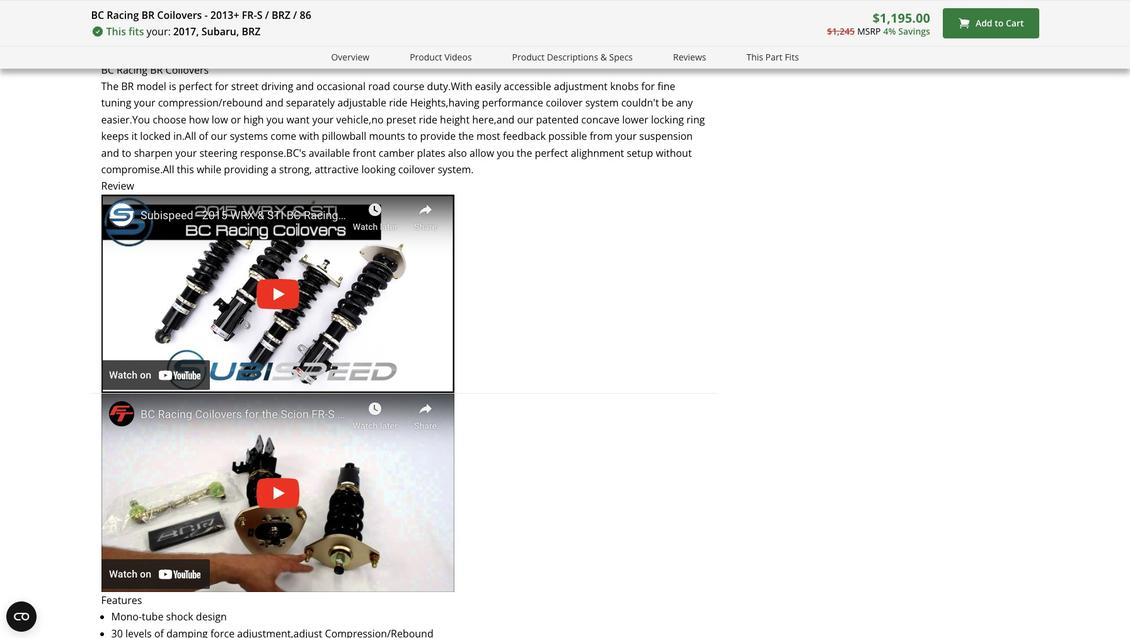 Task type: describe. For each thing, give the bounding box(es) containing it.
fr-
[[242, 8, 257, 22]]

fine
[[658, 79, 676, 93]]

height
[[440, 113, 470, 127]]

tuning
[[101, 96, 131, 110]]

high
[[244, 113, 264, 127]]

0 horizontal spatial and
[[101, 146, 119, 160]]

your down model
[[134, 96, 155, 110]]

2 vertical spatial br
[[121, 79, 134, 93]]

specs
[[609, 51, 633, 63]]

2013+
[[210, 8, 239, 22]]

swift
[[391, 46, 416, 60]]

coilovers for 2013+
[[157, 8, 202, 22]]

lower
[[622, 113, 649, 127]]

knobs
[[610, 79, 639, 93]]

compromise.all
[[101, 163, 174, 176]]

performance
[[482, 96, 543, 110]]

1 horizontal spatial the
[[517, 146, 532, 160]]

in.all
[[173, 129, 196, 143]]

reviews
[[673, 51, 706, 63]]

shock
[[166, 610, 193, 624]]

product for product descriptions & specs
[[512, 51, 545, 63]]

with
[[299, 129, 319, 143]]

swift upgrades add 2-3 week build time.
[[391, 46, 592, 60]]

here,and
[[472, 113, 515, 127]]

racing for bc racing br coilovers the br model is perfect for street driving and occasional road course duty.with easily accessible adjustment knobs for fine tuning your compression/rebound and separately adjustable ride heights,having performance coilover system couldn't be any easier.you choose how low or high you want your vehicle,no preset ride height here,and our patented concave lower locking ring keeps it locked in.all of our systems come with pillowball mounts to provide the most feedback possible from your suspension and to sharpen your steering response.bc's available front camber plates also allow you the perfect alighnment setup without compromise.all this while providing a strong, attractive looking coilover system.
[[117, 63, 148, 77]]

road
[[368, 79, 390, 93]]

your down lower on the right of the page
[[615, 129, 637, 143]]

your:
[[147, 25, 171, 38]]

overview link
[[331, 50, 370, 65]]

couldn't
[[621, 96, 659, 110]]

1 vertical spatial to
[[408, 129, 418, 143]]

without
[[656, 146, 692, 160]]

of
[[199, 129, 208, 143]]

1 horizontal spatial you
[[497, 146, 514, 160]]

racing for bc racing br coilovers - 2013+ fr-s / brz / 86
[[107, 8, 139, 22]]

0 vertical spatial our
[[517, 113, 534, 127]]

mono-
[[111, 610, 142, 624]]

s
[[257, 8, 263, 22]]

bc racing br coilovers the br model is perfect for street driving and occasional road course duty.with easily accessible adjustment knobs for fine tuning your compression/rebound and separately adjustable ride heights,having performance coilover system couldn't be any easier.you choose how low or high you want your vehicle,no preset ride height here,and our patented concave lower locking ring keeps it locked in.all of our systems come with pillowball mounts to provide the most feedback possible from your suspension and to sharpen your steering response.bc's available front camber plates also allow you the perfect alighnment setup without compromise.all this while providing a strong, attractive looking coilover system.
[[101, 63, 705, 176]]

upgrades
[[419, 46, 467, 60]]

&
[[601, 51, 607, 63]]

1 horizontal spatial brz
[[272, 8, 291, 22]]

separately
[[286, 96, 335, 110]]

any
[[676, 96, 693, 110]]

sharpen
[[134, 146, 173, 160]]

front
[[353, 146, 376, 160]]

descriptions
[[547, 51, 598, 63]]

provide
[[420, 129, 456, 143]]

ring
[[687, 113, 705, 127]]

$1,195.00 $1,245 msrp 4% savings
[[827, 9, 931, 37]]

1 vertical spatial coilover
[[398, 163, 435, 176]]

product videos link
[[410, 50, 472, 65]]

tube
[[142, 610, 164, 624]]

accessible
[[504, 79, 551, 93]]

bc racing br coilovers - 2013+ fr-s / brz / 86
[[91, 8, 311, 22]]

0 horizontal spatial ride
[[389, 96, 408, 110]]

locking
[[651, 113, 684, 127]]

from
[[590, 129, 613, 143]]

setup
[[627, 146, 653, 160]]

allow
[[470, 146, 494, 160]]

driving
[[261, 79, 293, 93]]

response.bc's
[[240, 146, 306, 160]]

keeps
[[101, 129, 129, 143]]

add to cart
[[976, 17, 1024, 29]]

0 horizontal spatial our
[[211, 129, 227, 143]]

1 for from the left
[[215, 79, 229, 93]]

build
[[537, 46, 563, 60]]

-
[[205, 8, 208, 22]]

adjustable
[[338, 96, 386, 110]]

this for this part fits
[[747, 51, 763, 63]]

savings
[[899, 25, 931, 37]]

suspension
[[640, 129, 693, 143]]

possible
[[549, 129, 587, 143]]

fits
[[129, 25, 144, 38]]

br for br
[[150, 63, 163, 77]]

adjustment
[[554, 79, 608, 93]]

to inside button
[[995, 17, 1004, 29]]

this for this fits your: 2017, subaru, brz
[[106, 25, 126, 38]]

1 / from the left
[[265, 8, 269, 22]]

want
[[287, 113, 310, 127]]

while
[[197, 163, 221, 176]]

plates
[[417, 146, 446, 160]]

available
[[309, 146, 350, 160]]

overview
[[331, 51, 370, 63]]

choose
[[153, 113, 186, 127]]

be
[[662, 96, 674, 110]]

providing
[[224, 163, 268, 176]]

open widget image
[[6, 602, 37, 632]]

concave
[[582, 113, 620, 127]]



Task type: vqa. For each thing, say whether or not it's contained in the screenshot.
Overview link
yes



Task type: locate. For each thing, give the bounding box(es) containing it.
course
[[393, 79, 425, 93]]

you up come
[[267, 113, 284, 127]]

product for product videos
[[410, 51, 442, 63]]

mounts
[[369, 129, 405, 143]]

the
[[101, 79, 119, 93]]

ride up preset
[[389, 96, 408, 110]]

and
[[296, 79, 314, 93], [266, 96, 284, 110], [101, 146, 119, 160]]

systems
[[230, 129, 268, 143]]

cart
[[1006, 17, 1024, 29]]

fits
[[785, 51, 799, 63]]

our right the of
[[211, 129, 227, 143]]

brz down fr- at left top
[[242, 25, 261, 38]]

preset
[[386, 113, 416, 127]]

0 vertical spatial bc
[[91, 8, 104, 22]]

0 horizontal spatial you
[[267, 113, 284, 127]]

1 horizontal spatial product
[[512, 51, 545, 63]]

1 horizontal spatial ride
[[419, 113, 438, 127]]

you right allow
[[497, 146, 514, 160]]

coilovers for br
[[166, 63, 209, 77]]

for
[[215, 79, 229, 93], [642, 79, 655, 93]]

our
[[517, 113, 534, 127], [211, 129, 227, 143]]

this
[[106, 25, 126, 38], [747, 51, 763, 63]]

also
[[448, 146, 467, 160]]

patented
[[536, 113, 579, 127]]

br up model
[[150, 63, 163, 77]]

1 vertical spatial this
[[747, 51, 763, 63]]

1 vertical spatial our
[[211, 129, 227, 143]]

street
[[231, 79, 259, 93]]

1 horizontal spatial /
[[293, 8, 297, 22]]

this
[[177, 163, 194, 176]]

our up the feedback
[[517, 113, 534, 127]]

system
[[586, 96, 619, 110]]

0 horizontal spatial the
[[459, 129, 474, 143]]

week
[[508, 46, 535, 60]]

to right add
[[995, 17, 1004, 29]]

/ left "86"
[[293, 8, 297, 22]]

0 vertical spatial to
[[995, 17, 1004, 29]]

0 vertical spatial racing
[[107, 8, 139, 22]]

1 vertical spatial ride
[[419, 113, 438, 127]]

0 horizontal spatial coilover
[[398, 163, 435, 176]]

your up this
[[175, 146, 197, 160]]

ride
[[389, 96, 408, 110], [419, 113, 438, 127]]

1 horizontal spatial this
[[747, 51, 763, 63]]

2 / from the left
[[293, 8, 297, 22]]

subaru,
[[202, 25, 239, 38]]

add
[[976, 17, 993, 29]]

add to cart button
[[943, 8, 1039, 38]]

2 for from the left
[[642, 79, 655, 93]]

how
[[189, 113, 209, 127]]

1 horizontal spatial our
[[517, 113, 534, 127]]

reviews link
[[673, 50, 706, 65]]

for left fine
[[642, 79, 655, 93]]

is
[[169, 79, 176, 93]]

1 vertical spatial bc
[[101, 63, 114, 77]]

/
[[265, 8, 269, 22], [293, 8, 297, 22]]

perfect down the possible at the top
[[535, 146, 568, 160]]

br
[[141, 8, 155, 22], [150, 63, 163, 77], [121, 79, 134, 93]]

camber
[[379, 146, 414, 160]]

br for 2013+
[[141, 8, 155, 22]]

to down the it
[[122, 146, 131, 160]]

this fits your: 2017, subaru, brz
[[106, 25, 261, 38]]

msrp
[[858, 25, 881, 37]]

coilovers up this fits your: 2017, subaru, brz
[[157, 8, 202, 22]]

coilovers
[[157, 8, 202, 22], [166, 63, 209, 77]]

/ right s
[[265, 8, 269, 22]]

1 horizontal spatial coilover
[[546, 96, 583, 110]]

1 vertical spatial you
[[497, 146, 514, 160]]

0 vertical spatial br
[[141, 8, 155, 22]]

1 vertical spatial the
[[517, 146, 532, 160]]

1 vertical spatial and
[[266, 96, 284, 110]]

0 vertical spatial and
[[296, 79, 314, 93]]

racing inside bc racing br coilovers the br model is perfect for street driving and occasional road course duty.with easily accessible adjustment knobs for fine tuning your compression/rebound and separately adjustable ride heights,having performance coilover system couldn't be any easier.you choose how low or high you want your vehicle,no preset ride height here,and our patented concave lower locking ring keeps it locked in.all of our systems come with pillowball mounts to provide the most feedback possible from your suspension and to sharpen your steering response.bc's available front camber plates also allow you the perfect alighnment setup without compromise.all this while providing a strong, attractive looking coilover system.
[[117, 63, 148, 77]]

2 horizontal spatial and
[[296, 79, 314, 93]]

or
[[231, 113, 241, 127]]

0 horizontal spatial brz
[[242, 25, 261, 38]]

0 vertical spatial the
[[459, 129, 474, 143]]

heights,having
[[410, 96, 480, 110]]

design
[[196, 610, 227, 624]]

bc inside bc racing br coilovers the br model is perfect for street driving and occasional road course duty.with easily accessible adjustment knobs for fine tuning your compression/rebound and separately adjustable ride heights,having performance coilover system couldn't be any easier.you choose how low or high you want your vehicle,no preset ride height here,and our patented concave lower locking ring keeps it locked in.all of our systems come with pillowball mounts to provide the most feedback possible from your suspension and to sharpen your steering response.bc's available front camber plates also allow you the perfect alighnment setup without compromise.all this while providing a strong, attractive looking coilover system.
[[101, 63, 114, 77]]

and down keeps
[[101, 146, 119, 160]]

perfect up compression/rebound
[[179, 79, 212, 93]]

mono-tube shock design
[[111, 610, 227, 624]]

0 vertical spatial coilover
[[546, 96, 583, 110]]

1 vertical spatial coilovers
[[166, 63, 209, 77]]

0 horizontal spatial this
[[106, 25, 126, 38]]

1 product from the left
[[410, 51, 442, 63]]

pillowball
[[322, 129, 366, 143]]

this part fits link
[[747, 50, 799, 65]]

0 horizontal spatial /
[[265, 8, 269, 22]]

most
[[477, 129, 500, 143]]

coilover up patented
[[546, 96, 583, 110]]

2-
[[491, 46, 500, 60]]

$1,195.00
[[873, 9, 931, 26]]

0 vertical spatial ride
[[389, 96, 408, 110]]

racing up fits
[[107, 8, 139, 22]]

the up also
[[459, 129, 474, 143]]

br right the
[[121, 79, 134, 93]]

the down the feedback
[[517, 146, 532, 160]]

alighnment
[[571, 146, 624, 160]]

2 horizontal spatial to
[[995, 17, 1004, 29]]

1 vertical spatial brz
[[242, 25, 261, 38]]

to down preset
[[408, 129, 418, 143]]

0 horizontal spatial product
[[410, 51, 442, 63]]

a
[[271, 163, 277, 176]]

time.
[[566, 46, 592, 60]]

review
[[101, 179, 134, 193]]

come
[[271, 129, 297, 143]]

0 vertical spatial this
[[106, 25, 126, 38]]

and up separately
[[296, 79, 314, 93]]

product descriptions & specs
[[512, 51, 633, 63]]

strong,
[[279, 163, 312, 176]]

product left the videos
[[410, 51, 442, 63]]

vehicle,no
[[336, 113, 384, 127]]

product right 3
[[512, 51, 545, 63]]

0 horizontal spatial to
[[122, 146, 131, 160]]

coilover down plates
[[398, 163, 435, 176]]

your down separately
[[312, 113, 334, 127]]

2 vertical spatial and
[[101, 146, 119, 160]]

1 horizontal spatial to
[[408, 129, 418, 143]]

$1,245
[[827, 25, 855, 37]]

to
[[995, 17, 1004, 29], [408, 129, 418, 143], [122, 146, 131, 160]]

2 vertical spatial to
[[122, 146, 131, 160]]

brz
[[272, 8, 291, 22], [242, 25, 261, 38]]

0 vertical spatial you
[[267, 113, 284, 127]]

0 vertical spatial coilovers
[[157, 8, 202, 22]]

coilover
[[546, 96, 583, 110], [398, 163, 435, 176]]

0 vertical spatial brz
[[272, 8, 291, 22]]

and down driving
[[266, 96, 284, 110]]

racing up model
[[117, 63, 148, 77]]

bc for bc racing br coilovers the br model is perfect for street driving and occasional road course duty.with easily accessible adjustment knobs for fine tuning your compression/rebound and separately adjustable ride heights,having performance coilover system couldn't be any easier.you choose how low or high you want your vehicle,no preset ride height here,and our patented concave lower locking ring keeps it locked in.all of our systems come with pillowball mounts to provide the most feedback possible from your suspension and to sharpen your steering response.bc's available front camber plates also allow you the perfect alighnment setup without compromise.all this while providing a strong, attractive looking coilover system.
[[101, 63, 114, 77]]

1 horizontal spatial for
[[642, 79, 655, 93]]

duty.with
[[427, 79, 473, 93]]

product videos
[[410, 51, 472, 63]]

ride up the provide
[[419, 113, 438, 127]]

locked
[[140, 129, 171, 143]]

0 horizontal spatial perfect
[[179, 79, 212, 93]]

4%
[[884, 25, 896, 37]]

coilovers up is
[[166, 63, 209, 77]]

you
[[267, 113, 284, 127], [497, 146, 514, 160]]

1 horizontal spatial and
[[266, 96, 284, 110]]

videos
[[445, 51, 472, 63]]

feedback
[[503, 129, 546, 143]]

attractive
[[315, 163, 359, 176]]

product
[[410, 51, 442, 63], [512, 51, 545, 63]]

compression/rebound
[[158, 96, 263, 110]]

2017,
[[173, 25, 199, 38]]

1 horizontal spatial perfect
[[535, 146, 568, 160]]

steering
[[199, 146, 238, 160]]

0 horizontal spatial for
[[215, 79, 229, 93]]

bc for bc racing br coilovers - 2013+ fr-s / brz / 86
[[91, 8, 104, 22]]

this left fits
[[106, 25, 126, 38]]

coilovers inside bc racing br coilovers the br model is perfect for street driving and occasional road course duty.with easily accessible adjustment knobs for fine tuning your compression/rebound and separately adjustable ride heights,having performance coilover system couldn't be any easier.you choose how low or high you want your vehicle,no preset ride height here,and our patented concave lower locking ring keeps it locked in.all of our systems come with pillowball mounts to provide the most feedback possible from your suspension and to sharpen your steering response.bc's available front camber plates also allow you the perfect alighnment setup without compromise.all this while providing a strong, attractive looking coilover system.
[[166, 63, 209, 77]]

this part fits
[[747, 51, 799, 63]]

racing
[[107, 8, 139, 22], [117, 63, 148, 77]]

model
[[137, 79, 166, 93]]

for up compression/rebound
[[215, 79, 229, 93]]

br up your:
[[141, 8, 155, 22]]

1 vertical spatial racing
[[117, 63, 148, 77]]

0 vertical spatial perfect
[[179, 79, 212, 93]]

this left 'part' in the top right of the page
[[747, 51, 763, 63]]

1 vertical spatial perfect
[[535, 146, 568, 160]]

2 product from the left
[[512, 51, 545, 63]]

part
[[766, 51, 783, 63]]

brz right s
[[272, 8, 291, 22]]

your
[[134, 96, 155, 110], [312, 113, 334, 127], [615, 129, 637, 143], [175, 146, 197, 160]]

add
[[469, 46, 488, 60]]

1 vertical spatial br
[[150, 63, 163, 77]]



